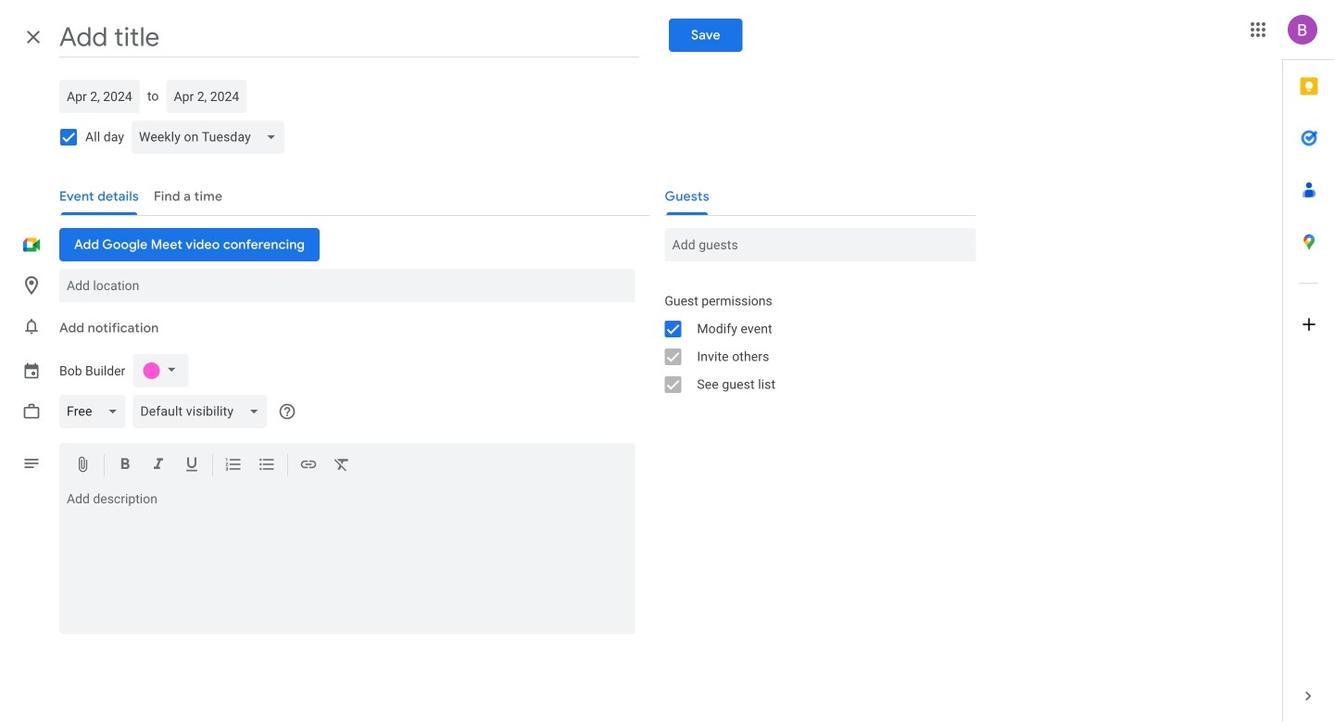 Task type: describe. For each thing, give the bounding box(es) containing it.
Title text field
[[59, 17, 639, 57]]

bulleted list image
[[258, 455, 276, 477]]

Start date text field
[[67, 80, 133, 113]]

italic image
[[149, 455, 168, 477]]

Description text field
[[59, 491, 635, 630]]

bold image
[[116, 455, 134, 477]]



Task type: locate. For each thing, give the bounding box(es) containing it.
underline image
[[183, 455, 201, 477]]

Add location text field
[[67, 269, 628, 302]]

End date text field
[[174, 80, 240, 113]]

group
[[650, 287, 976, 399]]

insert link image
[[299, 455, 318, 477]]

None field
[[132, 115, 292, 159], [59, 389, 133, 434], [133, 389, 275, 434], [132, 115, 292, 159], [59, 389, 133, 434], [133, 389, 275, 434]]

formatting options toolbar
[[59, 443, 635, 488]]

numbered list image
[[224, 455, 243, 477]]

remove formatting image
[[333, 455, 351, 477]]

Guests text field
[[672, 228, 969, 261]]

tab list
[[1284, 60, 1335, 670]]



Task type: vqa. For each thing, say whether or not it's contained in the screenshot.
The Add Notification
no



